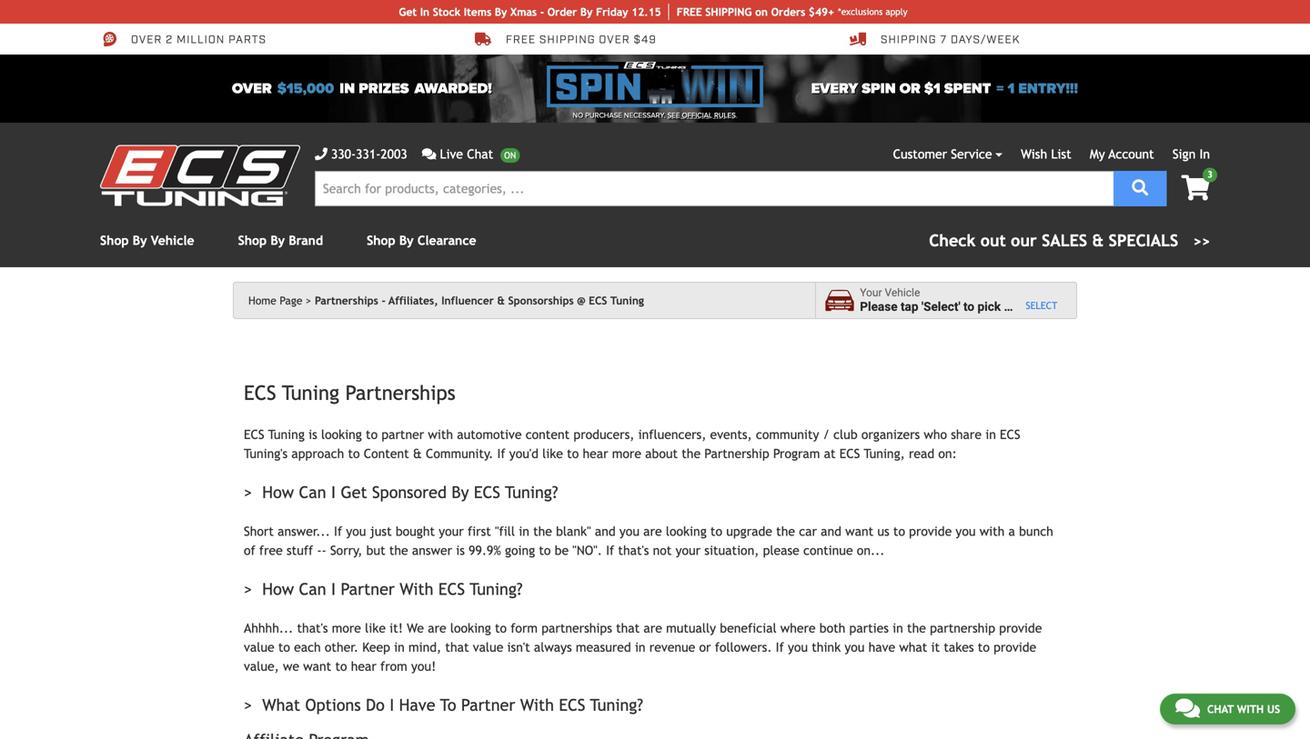 Task type: describe. For each thing, give the bounding box(es) containing it.
- right stuff
[[317, 544, 322, 558]]

a inside short answer... if you just bought your first "fill in the blank" and you are looking to upgrade the car and want us to provide you with a bunch of free stuff -- sorry, but the answer is 99.9% going to be "no". if that's not your situation, please continue on...
[[1009, 525, 1016, 539]]

events,
[[710, 428, 752, 442]]

shop by clearance link
[[367, 233, 477, 248]]

if right the "no".
[[606, 544, 615, 558]]

1 horizontal spatial partner
[[461, 696, 515, 715]]

partnership
[[705, 447, 770, 461]]

1 horizontal spatial with
[[520, 696, 554, 715]]

specials
[[1109, 231, 1179, 250]]

over 2 million parts
[[131, 33, 267, 47]]

0 vertical spatial tuning
[[611, 294, 644, 307]]

every
[[812, 80, 858, 97]]

in inside short answer... if you just bought your first "fill in the blank" and you are looking to upgrade the car and want us to provide you with a bunch of free stuff -- sorry, but the answer is 99.9% going to be "no". if that's not your situation, please continue on...
[[519, 525, 530, 539]]

situation,
[[705, 544, 759, 558]]

takes
[[944, 641, 974, 655]]

if inside ahhhh... that's more like it! we are looking to form partnerships that are mutually beneficial where both parties in the partnership provide value to each other. keep in mind, that value isn't always measured in revenue or followers. if you think you have what it takes to provide value, we want to hear from you!
[[776, 641, 784, 655]]

shipping
[[540, 33, 596, 47]]

i for partner
[[331, 580, 336, 599]]

to up we
[[278, 641, 290, 655]]

3 link
[[1167, 168, 1218, 203]]

chat with us
[[1208, 704, 1281, 716]]

in down "it!"
[[394, 641, 405, 655]]

>  what options do i have to partner with ecs tuning?
[[244, 696, 643, 715]]

>  how can i partner with ecs tuning?
[[244, 580, 523, 599]]

each
[[294, 641, 321, 655]]

sales & specials link
[[930, 228, 1211, 253]]

$15,000
[[277, 80, 334, 97]]

the inside ahhhh... that's more like it! we are looking to form partnerships that are mutually beneficial where both parties in the partnership provide value to each other. keep in mind, that value isn't always measured in revenue or followers. if you think you have what it takes to provide value, we want to hear from you!
[[907, 622, 926, 636]]

2003
[[381, 147, 407, 162]]

to up content
[[366, 428, 378, 442]]

producers,
[[574, 428, 635, 442]]

0 vertical spatial with
[[400, 580, 434, 599]]

to left form
[[495, 622, 507, 636]]

sponsorships
[[508, 294, 574, 307]]

is inside short answer... if you just bought your first "fill in the blank" and you are looking to upgrade the car and want us to provide you with a bunch of free stuff -- sorry, but the answer is 99.9% going to be "no". if that's not your situation, please continue on...
[[456, 544, 465, 558]]

select link
[[1026, 300, 1058, 312]]

sign in link
[[1173, 147, 1211, 162]]

continue
[[804, 544, 853, 558]]

"fill
[[495, 525, 515, 539]]

live
[[440, 147, 463, 162]]

0 vertical spatial or
[[900, 80, 921, 97]]

more inside ahhhh... that's more like it! we are looking to form partnerships that are mutually beneficial where both parties in the partnership provide value to each other. keep in mind, that value isn't always measured in revenue or followers. if you think you have what it takes to provide value, we want to hear from you!
[[332, 622, 361, 636]]

we
[[283, 660, 299, 674]]

looking inside ahhhh... that's more like it! we are looking to form partnerships that are mutually beneficial where both parties in the partnership provide value to each other. keep in mind, that value isn't always measured in revenue or followers. if you think you have what it takes to provide value, we want to hear from you!
[[450, 622, 491, 636]]

to left content
[[348, 447, 360, 461]]

shop for shop by clearance
[[367, 233, 396, 248]]

stuff
[[287, 544, 313, 558]]

'select'
[[922, 300, 961, 315]]

to right the 'takes'
[[978, 641, 990, 655]]

if up sorry,
[[334, 525, 342, 539]]

1 horizontal spatial that
[[616, 622, 640, 636]]

hear inside the ecs tuning is looking to partner with automotive content producers, influencers, events, community / club organizers who share in ecs tuning's approach to content & community. if you'd like to hear more about the partnership program at ecs tuning, read on:
[[583, 447, 608, 461]]

are up 'revenue'
[[644, 622, 662, 636]]

0 vertical spatial your
[[439, 525, 464, 539]]

1 vertical spatial that
[[445, 641, 469, 655]]

share
[[951, 428, 982, 442]]

7
[[941, 33, 948, 47]]

bought
[[396, 525, 435, 539]]

by down the ecs tuning image
[[133, 233, 147, 248]]

more inside the ecs tuning is looking to partner with automotive content producers, influencers, events, community / club organizers who share in ecs tuning's approach to content & community. if you'd like to hear more about the partnership program at ecs tuning, read on:
[[612, 447, 642, 461]]

0 vertical spatial chat
[[467, 147, 493, 162]]

us
[[1268, 704, 1281, 716]]

by right order
[[581, 5, 593, 18]]

you!
[[411, 660, 436, 674]]

is inside the ecs tuning is looking to partner with automotive content producers, influencers, events, community / club organizers who share in ecs tuning's approach to content & community. if you'd like to hear more about the partnership program at ecs tuning, read on:
[[309, 428, 317, 442]]

like inside ahhhh... that's more like it! we are looking to form partnerships that are mutually beneficial where both parties in the partnership provide value to each other. keep in mind, that value isn't always measured in revenue or followers. if you think you have what it takes to provide value, we want to hear from you!
[[365, 622, 386, 636]]

by left xmas
[[495, 5, 507, 18]]

home page link
[[248, 294, 312, 307]]

can for partner
[[299, 580, 326, 599]]

ecs tuning 'spin to win' contest logo image
[[547, 62, 764, 107]]

$49+
[[809, 5, 835, 18]]

followers.
[[715, 641, 772, 655]]

see official rules link
[[668, 110, 736, 121]]

a inside your vehicle please tap 'select' to pick a vehicle
[[1004, 300, 1011, 315]]

ping
[[728, 5, 752, 18]]

search image
[[1133, 180, 1149, 196]]

330-
[[331, 147, 356, 162]]

looking inside the ecs tuning is looking to partner with automotive content producers, influencers, events, community / club organizers who share in ecs tuning's approach to content & community. if you'd like to hear more about the partnership program at ecs tuning, read on:
[[321, 428, 362, 442]]

i for get
[[331, 483, 336, 502]]

ship
[[706, 5, 728, 18]]

like inside the ecs tuning is looking to partner with automotive content producers, influencers, events, community / club organizers who share in ecs tuning's approach to content & community. if you'd like to hear more about the partnership program at ecs tuning, read on:
[[543, 447, 563, 461]]

beneficial
[[720, 622, 777, 636]]

both
[[820, 622, 846, 636]]

331-
[[356, 147, 381, 162]]

free shipping over $49
[[506, 33, 657, 47]]

organizers
[[862, 428, 920, 442]]

1
[[1008, 80, 1015, 97]]

your
[[860, 287, 882, 300]]

*exclusions
[[838, 6, 883, 17]]

rules
[[715, 111, 736, 120]]

shop by brand
[[238, 233, 323, 248]]

customer
[[893, 147, 948, 162]]

mutually
[[666, 622, 716, 636]]

>  what
[[244, 696, 300, 715]]

330-331-2003 link
[[315, 145, 407, 164]]

tuning's
[[244, 447, 288, 461]]

free ship ping on orders $49+ *exclusions apply
[[677, 5, 908, 18]]

tuning,
[[864, 447, 905, 461]]

in left 'revenue'
[[635, 641, 646, 655]]

vehicle inside your vehicle please tap 'select' to pick a vehicle
[[885, 287, 921, 300]]

tuning for partnerships
[[282, 382, 340, 405]]

0 vertical spatial tuning?
[[505, 483, 558, 502]]

the right but
[[389, 544, 408, 558]]

tap
[[901, 300, 919, 315]]

12.15
[[632, 5, 661, 18]]

partner
[[382, 428, 424, 442]]

home page
[[248, 294, 303, 307]]

ecs tuning partnerships
[[244, 382, 456, 405]]

the up the going on the bottom of page
[[533, 525, 552, 539]]

your vehicle please tap 'select' to pick a vehicle
[[860, 287, 1054, 315]]

the inside the ecs tuning is looking to partner with automotive content producers, influencers, events, community / club organizers who share in ecs tuning's approach to content & community. if you'd like to hear more about the partnership program at ecs tuning, read on:
[[682, 447, 701, 461]]

you right blank" at left
[[620, 525, 640, 539]]

please
[[860, 300, 898, 315]]

parties
[[850, 622, 889, 636]]

customer service
[[893, 147, 993, 162]]

shipping
[[881, 33, 937, 47]]

keep
[[362, 641, 390, 655]]

over for over 2 million parts
[[131, 33, 162, 47]]

want inside ahhhh... that's more like it! we are looking to form partnerships that are mutually beneficial where both parties in the partnership provide value to each other. keep in mind, that value isn't always measured in revenue or followers. if you think you have what it takes to provide value, we want to hear from you!
[[303, 660, 332, 674]]

service
[[951, 147, 993, 162]]

1 vertical spatial chat
[[1208, 704, 1234, 716]]

on
[[756, 5, 768, 18]]

content
[[526, 428, 570, 442]]

to left the be
[[539, 544, 551, 558]]

about
[[645, 447, 678, 461]]

>  how for >  how can i partner with ecs tuning?
[[244, 580, 294, 599]]

community
[[756, 428, 819, 442]]

affiliates,
[[389, 294, 438, 307]]

or inside ahhhh... that's more like it! we are looking to form partnerships that are mutually beneficial where both parties in the partnership provide value to each other. keep in mind, that value isn't always measured in revenue or followers. if you think you have what it takes to provide value, we want to hear from you!
[[699, 641, 711, 655]]

club
[[834, 428, 858, 442]]

ahhhh...
[[244, 622, 293, 636]]

in for get
[[420, 5, 430, 18]]

free shipping over $49 link
[[475, 31, 657, 47]]

to down content
[[567, 447, 579, 461]]

select
[[1026, 300, 1058, 312]]

see
[[668, 111, 680, 120]]

page
[[280, 294, 303, 307]]

& inside sales & specials link
[[1093, 231, 1104, 250]]

1 vertical spatial provide
[[1000, 622, 1042, 636]]

to down other.
[[335, 660, 347, 674]]

content
[[364, 447, 409, 461]]

sorry,
[[330, 544, 363, 558]]



Task type: vqa. For each thing, say whether or not it's contained in the screenshot.
question circle 'icon' on the bottom right of the page
no



Task type: locate. For each thing, give the bounding box(es) containing it.
chat right live
[[467, 147, 493, 162]]

that's inside ahhhh... that's more like it! we are looking to form partnerships that are mutually beneficial where both parties in the partnership provide value to each other. keep in mind, that value isn't always measured in revenue or followers. if you think you have what it takes to provide value, we want to hear from you!
[[297, 622, 328, 636]]

just
[[370, 525, 392, 539]]

looking inside short answer... if you just bought your first "fill in the blank" and you are looking to upgrade the car and want us to provide you with a bunch of free stuff -- sorry, but the answer is 99.9% going to be "no". if that's not your situation, please continue on...
[[666, 525, 707, 539]]

like down content
[[543, 447, 563, 461]]

1 value from the left
[[244, 641, 275, 655]]

with inside the ecs tuning is looking to partner with automotive content producers, influencers, events, community / club organizers who share in ecs tuning's approach to content & community. if you'd like to hear more about the partnership program at ecs tuning, read on:
[[428, 428, 453, 442]]

have
[[869, 641, 896, 655]]

2 vertical spatial with
[[1238, 704, 1264, 716]]

or down mutually
[[699, 641, 711, 655]]

in right share
[[986, 428, 997, 442]]

1 vertical spatial i
[[331, 580, 336, 599]]

form
[[511, 622, 538, 636]]

short answer... if you just bought your first "fill in the blank" and you are looking to upgrade the car and want us to provide you with a bunch of free stuff -- sorry, but the answer is 99.9% going to be "no". if that's not your situation, please continue on...
[[244, 525, 1054, 558]]

& right the sales
[[1093, 231, 1104, 250]]

get down content
[[341, 483, 367, 502]]

99.9%
[[469, 544, 501, 558]]

2 can from the top
[[299, 580, 326, 599]]

looking left form
[[450, 622, 491, 636]]

in for sign
[[1200, 147, 1211, 162]]

the up what
[[907, 622, 926, 636]]

comments image inside live chat link
[[422, 148, 436, 161]]

are inside short answer... if you just bought your first "fill in the blank" and you are looking to upgrade the car and want us to provide you with a bunch of free stuff -- sorry, but the answer is 99.9% going to be "no". if that's not your situation, please continue on...
[[644, 525, 662, 539]]

1 vertical spatial comments image
[[1176, 698, 1200, 720]]

- left affiliates,
[[382, 294, 386, 307]]

free
[[259, 544, 283, 558]]

options
[[305, 696, 361, 715]]

looking up approach
[[321, 428, 362, 442]]

in up what
[[893, 622, 904, 636]]

that's left not
[[618, 544, 649, 558]]

answer
[[412, 544, 452, 558]]

to inside your vehicle please tap 'select' to pick a vehicle
[[964, 300, 975, 315]]

& right influencer
[[497, 294, 505, 307]]

if down automotive
[[497, 447, 506, 461]]

/
[[823, 428, 830, 442]]

shop by clearance
[[367, 233, 477, 248]]

tuning inside the ecs tuning is looking to partner with automotive content producers, influencers, events, community / club organizers who share in ecs tuning's approach to content & community. if you'd like to hear more about the partnership program at ecs tuning, read on:
[[268, 428, 305, 442]]

million
[[177, 33, 225, 47]]

you up sorry,
[[346, 525, 366, 539]]

& inside the ecs tuning is looking to partner with automotive content producers, influencers, events, community / club organizers who share in ecs tuning's approach to content & community. if you'd like to hear more about the partnership program at ecs tuning, read on:
[[413, 447, 422, 461]]

to up situation,
[[711, 525, 723, 539]]

automotive
[[457, 428, 522, 442]]

to
[[440, 696, 456, 715]]

my account link
[[1090, 147, 1155, 162]]

with inside short answer... if you just bought your first "fill in the blank" and you are looking to upgrade the car and want us to provide you with a bunch of free stuff -- sorry, but the answer is 99.9% going to be "no". if that's not your situation, please continue on...
[[980, 525, 1005, 539]]

orders
[[771, 5, 806, 18]]

1 vertical spatial in
[[1200, 147, 1211, 162]]

where
[[781, 622, 816, 636]]

provide inside short answer... if you just bought your first "fill in the blank" and you are looking to upgrade the car and want us to provide you with a bunch of free stuff -- sorry, but the answer is 99.9% going to be "no". if that's not your situation, please continue on...
[[909, 525, 952, 539]]

partner down but
[[341, 580, 395, 599]]

over for over $15,000 in prizes
[[232, 80, 272, 97]]

provide right partnership
[[1000, 622, 1042, 636]]

can for get
[[299, 483, 326, 502]]

blank"
[[556, 525, 591, 539]]

community.
[[426, 447, 494, 461]]

partnership
[[930, 622, 996, 636]]

my account
[[1090, 147, 1155, 162]]

value left isn't
[[473, 641, 504, 655]]

1 and from the left
[[595, 525, 616, 539]]

1 vertical spatial get
[[341, 483, 367, 502]]

if
[[497, 447, 506, 461], [334, 525, 342, 539], [606, 544, 615, 558], [776, 641, 784, 655]]

- right xmas
[[540, 5, 544, 18]]

tuning for is
[[268, 428, 305, 442]]

i right do
[[390, 696, 394, 715]]

hear inside ahhhh... that's more like it! we are looking to form partnerships that are mutually beneficial where both parties in the partnership provide value to each other. keep in mind, that value isn't always measured in revenue or followers. if you think you have what it takes to provide value, we want to hear from you!
[[351, 660, 377, 674]]

1 horizontal spatial over
[[232, 80, 272, 97]]

tuning? down 99.9% at the left of the page
[[470, 580, 523, 599]]

what
[[900, 641, 928, 655]]

comments image left chat with us
[[1176, 698, 1200, 720]]

1 shop from the left
[[100, 233, 129, 248]]

vehicle up the tap
[[885, 287, 921, 300]]

1 vertical spatial over
[[232, 80, 272, 97]]

in left prizes
[[340, 80, 355, 97]]

1 vertical spatial want
[[303, 660, 332, 674]]

we
[[407, 622, 424, 636]]

by down 'community.'
[[452, 483, 469, 502]]

sales
[[1042, 231, 1088, 250]]

0 vertical spatial that's
[[618, 544, 649, 558]]

1 horizontal spatial more
[[612, 447, 642, 461]]

0 vertical spatial partner
[[341, 580, 395, 599]]

clearance
[[418, 233, 477, 248]]

measured
[[576, 641, 631, 655]]

hear down keep at the left
[[351, 660, 377, 674]]

want down each
[[303, 660, 332, 674]]

vehicle down the ecs tuning image
[[151, 233, 194, 248]]

1 vertical spatial is
[[456, 544, 465, 558]]

0 horizontal spatial more
[[332, 622, 361, 636]]

3
[[1208, 169, 1213, 180]]

1 horizontal spatial hear
[[583, 447, 608, 461]]

more down producers,
[[612, 447, 642, 461]]

0 horizontal spatial shop
[[100, 233, 129, 248]]

0 horizontal spatial value
[[244, 641, 275, 655]]

or left $1
[[900, 80, 921, 97]]

0 vertical spatial provide
[[909, 525, 952, 539]]

sign in
[[1173, 147, 1211, 162]]

wish list link
[[1021, 147, 1072, 162]]

at
[[824, 447, 836, 461]]

2 vertical spatial &
[[413, 447, 422, 461]]

0 horizontal spatial your
[[439, 525, 464, 539]]

or
[[900, 80, 921, 97], [699, 641, 711, 655]]

free
[[506, 33, 536, 47]]

not
[[653, 544, 672, 558]]

0 vertical spatial >  how
[[244, 483, 294, 502]]

sign
[[1173, 147, 1196, 162]]

- left sorry,
[[322, 544, 327, 558]]

with up 'community.'
[[428, 428, 453, 442]]

0 vertical spatial more
[[612, 447, 642, 461]]

1 can from the top
[[299, 483, 326, 502]]

2 value from the left
[[473, 641, 504, 655]]

partnerships right the page
[[315, 294, 378, 307]]

0 horizontal spatial get
[[341, 483, 367, 502]]

0 vertical spatial i
[[331, 483, 336, 502]]

in left stock at top left
[[420, 5, 430, 18]]

list
[[1052, 147, 1072, 162]]

1 vertical spatial tuning?
[[470, 580, 523, 599]]

home
[[248, 294, 277, 307]]

a
[[1004, 300, 1011, 315], [1009, 525, 1016, 539]]

>  how down free at left bottom
[[244, 580, 294, 599]]

want inside short answer... if you just bought your first "fill in the blank" and you are looking to upgrade the car and want us to provide you with a bunch of free stuff -- sorry, but the answer is 99.9% going to be "no". if that's not your situation, please continue on...
[[846, 525, 874, 539]]

over left 2
[[131, 33, 162, 47]]

0 vertical spatial a
[[1004, 300, 1011, 315]]

0 horizontal spatial looking
[[321, 428, 362, 442]]

1 vertical spatial partner
[[461, 696, 515, 715]]

1 horizontal spatial vehicle
[[885, 287, 921, 300]]

parts
[[229, 33, 267, 47]]

free
[[677, 5, 702, 18]]

can down approach
[[299, 483, 326, 502]]

*exclusions apply link
[[838, 5, 908, 19]]

3 shop from the left
[[367, 233, 396, 248]]

.
[[736, 111, 738, 120]]

with left bunch
[[980, 525, 1005, 539]]

you left bunch
[[956, 525, 976, 539]]

0 vertical spatial &
[[1093, 231, 1104, 250]]

"no".
[[573, 544, 602, 558]]

1 vertical spatial more
[[332, 622, 361, 636]]

1 vertical spatial &
[[497, 294, 505, 307]]

0 vertical spatial get
[[399, 5, 417, 18]]

tuning up "tuning's"
[[268, 428, 305, 442]]

to left pick
[[964, 300, 975, 315]]

you down where
[[788, 641, 808, 655]]

mind,
[[409, 641, 442, 655]]

a right pick
[[1004, 300, 1011, 315]]

and up continue
[[821, 525, 842, 539]]

1 horizontal spatial comments image
[[1176, 698, 1200, 720]]

$49
[[634, 33, 657, 47]]

2 vertical spatial looking
[[450, 622, 491, 636]]

spent
[[945, 80, 991, 97]]

in
[[340, 80, 355, 97], [986, 428, 997, 442], [519, 525, 530, 539], [893, 622, 904, 636], [394, 641, 405, 655], [635, 641, 646, 655]]

partnerships up partner
[[346, 382, 456, 405]]

1 horizontal spatial shop
[[238, 233, 267, 248]]

ecs tuning image
[[100, 145, 300, 206]]

1 vertical spatial with
[[980, 525, 1005, 539]]

1 vertical spatial tuning
[[282, 382, 340, 405]]

phone image
[[315, 148, 328, 161]]

are right we
[[428, 622, 447, 636]]

2 and from the left
[[821, 525, 842, 539]]

1 horizontal spatial like
[[543, 447, 563, 461]]

0 horizontal spatial is
[[309, 428, 317, 442]]

0 horizontal spatial &
[[413, 447, 422, 461]]

going
[[505, 544, 535, 558]]

1 vertical spatial partnerships
[[346, 382, 456, 405]]

shop
[[100, 233, 129, 248], [238, 233, 267, 248], [367, 233, 396, 248]]

official
[[682, 111, 713, 120]]

1 horizontal spatial chat
[[1208, 704, 1234, 716]]

if inside the ecs tuning is looking to partner with automotive content producers, influencers, events, community / club organizers who share in ecs tuning's approach to content & community. if you'd like to hear more about the partnership program at ecs tuning, read on:
[[497, 447, 506, 461]]

partnerships
[[315, 294, 378, 307], [346, 382, 456, 405]]

more up other.
[[332, 622, 361, 636]]

1 horizontal spatial and
[[821, 525, 842, 539]]

that's inside short answer... if you just bought your first "fill in the blank" and you are looking to upgrade the car and want us to provide you with a bunch of free stuff -- sorry, but the answer is 99.9% going to be "no". if that's not your situation, please continue on...
[[618, 544, 649, 558]]

0 vertical spatial over
[[131, 33, 162, 47]]

like
[[543, 447, 563, 461], [365, 622, 386, 636]]

2 >  how from the top
[[244, 580, 294, 599]]

is left 99.9% at the left of the page
[[456, 544, 465, 558]]

of
[[244, 544, 255, 558]]

your right not
[[676, 544, 701, 558]]

2 horizontal spatial looking
[[666, 525, 707, 539]]

by left clearance
[[399, 233, 414, 248]]

can down stuff
[[299, 580, 326, 599]]

2 vertical spatial tuning
[[268, 428, 305, 442]]

every spin or $1 spent = 1 entry!!!
[[812, 80, 1079, 97]]

1 >  how from the top
[[244, 483, 294, 502]]

1 vertical spatial with
[[520, 696, 554, 715]]

tuning up approach
[[282, 382, 340, 405]]

always
[[534, 641, 572, 655]]

0 horizontal spatial and
[[595, 525, 616, 539]]

0 vertical spatial partnerships
[[315, 294, 378, 307]]

2 horizontal spatial with
[[1238, 704, 1264, 716]]

it!
[[390, 622, 403, 636]]

revenue
[[650, 641, 696, 655]]

in right "fill
[[519, 525, 530, 539]]

0 vertical spatial want
[[846, 525, 874, 539]]

2 vertical spatial i
[[390, 696, 394, 715]]

1 vertical spatial can
[[299, 580, 326, 599]]

shop for shop by brand
[[238, 233, 267, 248]]

0 horizontal spatial that's
[[297, 622, 328, 636]]

1 horizontal spatial value
[[473, 641, 504, 655]]

Search text field
[[315, 171, 1114, 207]]

want
[[846, 525, 874, 539], [303, 660, 332, 674]]

0 horizontal spatial over
[[131, 33, 162, 47]]

partnerships
[[542, 622, 612, 636]]

if down where
[[776, 641, 784, 655]]

get left stock at top left
[[399, 5, 417, 18]]

your
[[439, 525, 464, 539], [676, 544, 701, 558]]

apply
[[886, 6, 908, 17]]

a left bunch
[[1009, 525, 1016, 539]]

xmas
[[511, 5, 537, 18]]

upgrade
[[727, 525, 773, 539]]

0 vertical spatial hear
[[583, 447, 608, 461]]

2 shop from the left
[[238, 233, 267, 248]]

comments image for live
[[422, 148, 436, 161]]

1 vertical spatial your
[[676, 544, 701, 558]]

with left us
[[1238, 704, 1264, 716]]

looking up not
[[666, 525, 707, 539]]

with up we
[[400, 580, 434, 599]]

chat left us
[[1208, 704, 1234, 716]]

over inside 'link'
[[131, 33, 162, 47]]

value up the value,
[[244, 641, 275, 655]]

0 vertical spatial that
[[616, 622, 640, 636]]

comments image left live
[[422, 148, 436, 161]]

shipping 7 days/week link
[[850, 31, 1021, 47]]

2 vertical spatial provide
[[994, 641, 1037, 655]]

isn't
[[507, 641, 530, 655]]

1 horizontal spatial &
[[497, 294, 505, 307]]

1 horizontal spatial in
[[1200, 147, 1211, 162]]

comments image
[[422, 148, 436, 161], [1176, 698, 1200, 720]]

2 vertical spatial tuning?
[[590, 696, 643, 715]]

>  how down "tuning's"
[[244, 483, 294, 502]]

1 horizontal spatial or
[[900, 80, 921, 97]]

1 vertical spatial a
[[1009, 525, 1016, 539]]

is up approach
[[309, 428, 317, 442]]

like up keep at the left
[[365, 622, 386, 636]]

1 vertical spatial hear
[[351, 660, 377, 674]]

tuning? down "measured" at bottom
[[590, 696, 643, 715]]

provide down partnership
[[994, 641, 1037, 655]]

0 horizontal spatial with
[[400, 580, 434, 599]]

with
[[428, 428, 453, 442], [980, 525, 1005, 539], [1238, 704, 1264, 716]]

and up the "no".
[[595, 525, 616, 539]]

1 vertical spatial vehicle
[[885, 287, 921, 300]]

order
[[548, 5, 577, 18]]

2
[[166, 33, 173, 47]]

0 vertical spatial looking
[[321, 428, 362, 442]]

the down influencers,
[[682, 447, 701, 461]]

0 vertical spatial can
[[299, 483, 326, 502]]

shop by brand link
[[238, 233, 323, 248]]

2 horizontal spatial shop
[[367, 233, 396, 248]]

shopping cart image
[[1182, 175, 1211, 201]]

are up not
[[644, 525, 662, 539]]

1 horizontal spatial with
[[980, 525, 1005, 539]]

0 vertical spatial like
[[543, 447, 563, 461]]

brand
[[289, 233, 323, 248]]

0 horizontal spatial hear
[[351, 660, 377, 674]]

& down partner
[[413, 447, 422, 461]]

0 horizontal spatial with
[[428, 428, 453, 442]]

you down parties at the right bottom of page
[[845, 641, 865, 655]]

0 horizontal spatial chat
[[467, 147, 493, 162]]

shop for shop by vehicle
[[100, 233, 129, 248]]

stock
[[433, 5, 461, 18]]

-
[[540, 5, 544, 18], [382, 294, 386, 307], [317, 544, 322, 558], [322, 544, 327, 558]]

that's up each
[[297, 622, 328, 636]]

0 horizontal spatial like
[[365, 622, 386, 636]]

i down sorry,
[[331, 580, 336, 599]]

1 horizontal spatial that's
[[618, 544, 649, 558]]

get in stock items by xmas - order by friday 12.15
[[399, 5, 661, 18]]

0 horizontal spatial or
[[699, 641, 711, 655]]

0 horizontal spatial that
[[445, 641, 469, 655]]

chat
[[467, 147, 493, 162], [1208, 704, 1234, 716]]

bunch
[[1020, 525, 1054, 539]]

the up the please
[[777, 525, 795, 539]]

in right sign
[[1200, 147, 1211, 162]]

0 vertical spatial in
[[420, 5, 430, 18]]

1 horizontal spatial get
[[399, 5, 417, 18]]

0 vertical spatial is
[[309, 428, 317, 442]]

1 vertical spatial or
[[699, 641, 711, 655]]

1 horizontal spatial want
[[846, 525, 874, 539]]

in inside the ecs tuning is looking to partner with automotive content producers, influencers, events, community / club organizers who share in ecs tuning's approach to content & community. if you'd like to hear more about the partnership program at ecs tuning, read on:
[[986, 428, 997, 442]]

1 horizontal spatial your
[[676, 544, 701, 558]]

on...
[[857, 544, 885, 558]]

by left brand
[[271, 233, 285, 248]]

ahhhh... that's more like it! we are looking to form partnerships that are mutually beneficial where both parties in the partnership provide value to each other. keep in mind, that value isn't always measured in revenue or followers. if you think you have what it takes to provide value, we want to hear from you!
[[244, 622, 1042, 674]]

that up "measured" at bottom
[[616, 622, 640, 636]]

want up 'on...'
[[846, 525, 874, 539]]

shop by vehicle
[[100, 233, 194, 248]]

0 vertical spatial vehicle
[[151, 233, 194, 248]]

provide right the us
[[909, 525, 952, 539]]

by
[[495, 5, 507, 18], [581, 5, 593, 18], [133, 233, 147, 248], [271, 233, 285, 248], [399, 233, 414, 248], [452, 483, 469, 502]]

over down parts
[[232, 80, 272, 97]]

1 vertical spatial like
[[365, 622, 386, 636]]

with down always
[[520, 696, 554, 715]]

@
[[577, 294, 586, 307]]

who
[[924, 428, 948, 442]]

shop by vehicle link
[[100, 233, 194, 248]]

to right the us
[[894, 525, 906, 539]]

>  how for >  how can i get sponsored by ecs tuning?
[[244, 483, 294, 502]]

comments image inside chat with us link
[[1176, 698, 1200, 720]]

comments image for chat
[[1176, 698, 1200, 720]]

0 horizontal spatial want
[[303, 660, 332, 674]]

1 horizontal spatial looking
[[450, 622, 491, 636]]

it
[[932, 641, 940, 655]]

value,
[[244, 660, 279, 674]]

0 horizontal spatial partner
[[341, 580, 395, 599]]



